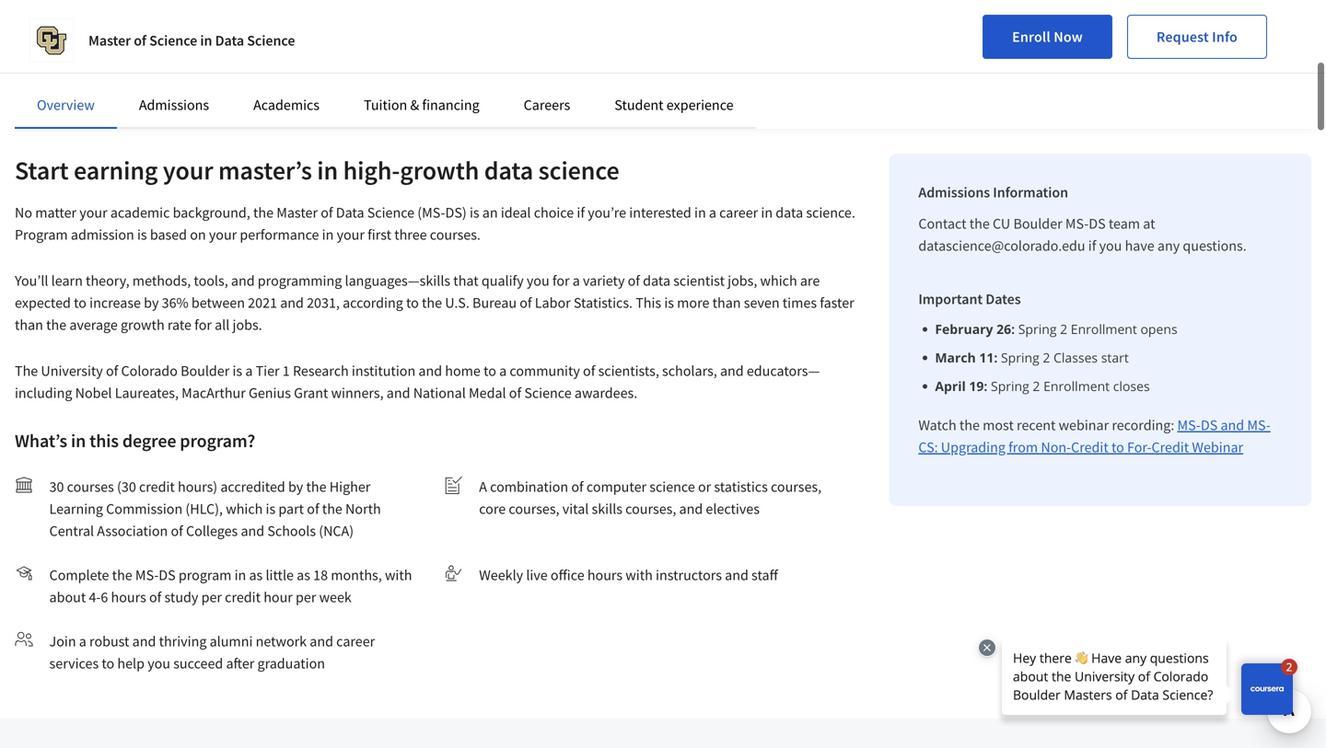 Task type: describe. For each thing, give the bounding box(es) containing it.
1 per from the left
[[201, 588, 222, 607]]

any
[[1157, 237, 1180, 255]]

variety
[[583, 272, 625, 290]]

closes
[[1113, 378, 1150, 395]]

of right part
[[307, 500, 319, 518]]

tuition & financing link
[[364, 96, 479, 114]]

2 for 19:
[[1033, 378, 1040, 395]]

academics link
[[253, 96, 320, 114]]

boulder inside the "the university of colorado boulder is a tier 1 research institution and home to a community of scientists, scholars, and educators— including nobel laureates, macarthur genius grant winners, and national medal of science awardees."
[[181, 362, 230, 380]]

of up the awardees.
[[583, 362, 595, 380]]

and down institution
[[387, 384, 410, 402]]

18
[[313, 566, 328, 585]]

a inside no matter your academic background, the master of data science (ms-ds) is an ideal choice if you're interested in a career in data science. program admission is based on your performance in your first three courses.
[[709, 204, 716, 222]]

is inside you'll learn theory, methods, tools, and programming languages—skills that qualify you for a variety of data scientist jobs, which are expected to increase by 36% between 2021 and 2031, according to the u.s. bureau of labor statistics. this is more than seven times faster than the average growth rate for all jobs.
[[664, 294, 674, 312]]

cu
[[993, 215, 1010, 233]]

and right scholars,
[[720, 362, 744, 380]]

by inside 30 courses (30 credit hours) accredited by the higher learning commission (hlc), which is part of the north central association of colleges and schools (nca)
[[288, 478, 303, 496]]

and up help
[[132, 633, 156, 651]]

in right performance
[[322, 226, 334, 244]]

6
[[101, 588, 108, 607]]

week
[[319, 588, 352, 607]]

the inside contact the cu boulder ms-ds team at datascience@colorado.edu if you have any questions.
[[969, 215, 990, 233]]

financing
[[422, 96, 479, 114]]

you inside join a robust and thriving alumni network and career services to help you succeed after graduation
[[148, 655, 170, 673]]

a inside join a robust and thriving alumni network and career services to help you succeed after graduation
[[79, 633, 86, 651]]

2 per from the left
[[296, 588, 316, 607]]

matter
[[35, 204, 77, 222]]

in left this
[[71, 430, 86, 453]]

the left "u.s."
[[422, 294, 442, 312]]

the down expected
[[46, 316, 66, 334]]

three
[[394, 226, 427, 244]]

to down languages—skills
[[406, 294, 419, 312]]

after
[[226, 655, 254, 673]]

enroll now button
[[983, 15, 1112, 59]]

1 as from the left
[[249, 566, 263, 585]]

at
[[1143, 215, 1155, 233]]

to down learn
[[74, 294, 87, 312]]

master of science in data science
[[88, 31, 295, 50]]

and up national
[[418, 362, 442, 380]]

you'll
[[15, 272, 48, 290]]

of inside no matter your academic background, the master of data science (ms-ds) is an ideal choice if you're interested in a career in data science. program admission is based on your performance in your first three courses.
[[321, 204, 333, 222]]

based
[[150, 226, 187, 244]]

list item containing april 19:
[[935, 377, 1282, 396]]

robust
[[89, 633, 129, 651]]

and left "staff"
[[725, 566, 749, 585]]

credit inside complete the ms-ds program in as little as 18 months, with about 4-6 hours of study per credit hour per week
[[225, 588, 261, 607]]

2 horizontal spatial courses,
[[771, 478, 822, 496]]

february
[[935, 320, 993, 338]]

spring for april 19:
[[991, 378, 1029, 395]]

march 11: spring 2 classes start
[[935, 349, 1129, 366]]

performance
[[240, 226, 319, 244]]

theory,
[[86, 272, 129, 290]]

a combination of computer science or statistics courses, core courses, vital skills courses, and electives
[[479, 478, 822, 518]]

watch the most recent webinar recording:
[[918, 416, 1177, 435]]

1
[[283, 362, 290, 380]]

student experience link
[[614, 96, 734, 114]]

experience
[[666, 96, 734, 114]]

now
[[1054, 28, 1083, 46]]

in left high-
[[317, 154, 338, 186]]

from
[[1008, 438, 1038, 457]]

19:
[[969, 378, 987, 395]]

central
[[49, 522, 94, 541]]

thriving
[[159, 633, 207, 651]]

list item containing march 11:
[[935, 348, 1282, 367]]

ds inside complete the ms-ds program in as little as 18 months, with about 4-6 hours of study per credit hour per week
[[159, 566, 176, 585]]

admission
[[71, 226, 134, 244]]

webinar
[[1192, 438, 1243, 457]]

this
[[636, 294, 661, 312]]

0 horizontal spatial master
[[88, 31, 131, 50]]

0 vertical spatial than
[[712, 294, 741, 312]]

the left "higher" at the bottom of the page
[[306, 478, 326, 496]]

ms- inside complete the ms-ds program in as little as 18 months, with about 4-6 hours of study per credit hour per week
[[135, 566, 159, 585]]

colorado
[[121, 362, 178, 380]]

student experience
[[614, 96, 734, 114]]

you for for
[[527, 272, 549, 290]]

science inside a combination of computer science or statistics courses, core courses, vital skills courses, and electives
[[649, 478, 695, 496]]

march
[[935, 349, 976, 366]]

2031,
[[307, 294, 340, 312]]

by inside you'll learn theory, methods, tools, and programming languages—skills that qualify you for a variety of data scientist jobs, which are expected to increase by 36% between 2021 and 2031, according to the u.s. bureau of labor statistics. this is more than seven times faster than the average growth rate for all jobs.
[[144, 294, 159, 312]]

30 courses (30 credit hours) accredited by the higher learning commission (hlc), which is part of the north central association of colleges and schools (nca)
[[49, 478, 381, 541]]

have
[[1125, 237, 1154, 255]]

(ms-
[[417, 204, 445, 222]]

u.s.
[[445, 294, 469, 312]]

to inside the "the university of colorado boulder is a tier 1 research institution and home to a community of scientists, scholars, and educators— including nobel laureates, macarthur genius grant winners, and national medal of science awardees."
[[484, 362, 496, 380]]

in right "interested"
[[694, 204, 706, 222]]

&
[[410, 96, 419, 114]]

program
[[15, 226, 68, 244]]

genius
[[249, 384, 291, 402]]

important
[[918, 290, 983, 308]]

ideal
[[501, 204, 531, 222]]

admissions information
[[918, 183, 1068, 202]]

you'll learn theory, methods, tools, and programming languages—skills that qualify you for a variety of data scientist jobs, which are expected to increase by 36% between 2021 and 2031, according to the u.s. bureau of labor statistics. this is more than seven times faster than the average growth rate for all jobs.
[[15, 272, 854, 334]]

in up admissions link
[[200, 31, 212, 50]]

is inside the "the university of colorado boulder is a tier 1 research institution and home to a community of scientists, scholars, and educators— including nobel laureates, macarthur genius grant winners, and national medal of science awardees."
[[233, 362, 242, 380]]

grant
[[294, 384, 328, 402]]

times
[[783, 294, 817, 312]]

to inside the ms-ds and ms- cs: upgrading from non-credit to for-credit webinar
[[1111, 438, 1124, 457]]

recording:
[[1112, 416, 1174, 435]]

high-
[[343, 154, 400, 186]]

the up "(nca)"
[[322, 500, 342, 518]]

interested
[[629, 204, 691, 222]]

(30
[[117, 478, 136, 496]]

of right medal
[[509, 384, 521, 402]]

complete
[[49, 566, 109, 585]]

vital
[[562, 500, 589, 518]]

ms- inside contact the cu boulder ms-ds team at datascience@colorado.edu if you have any questions.
[[1065, 215, 1089, 233]]

admissions for admissions information
[[918, 183, 990, 202]]

north
[[345, 500, 381, 518]]

background,
[[173, 204, 250, 222]]

11:
[[979, 349, 998, 366]]

with inside complete the ms-ds program in as little as 18 months, with about 4-6 hours of study per credit hour per week
[[385, 566, 412, 585]]

university
[[41, 362, 103, 380]]

of left labor
[[520, 294, 532, 312]]

1 horizontal spatial for
[[552, 272, 570, 290]]

a up medal
[[499, 362, 507, 380]]

science up academics
[[247, 31, 295, 50]]

join a robust and thriving alumni network and career services to help you succeed after graduation
[[49, 633, 375, 673]]

2 for 11:
[[1043, 349, 1050, 366]]

you're
[[588, 204, 626, 222]]

the university of colorado boulder is a tier 1 research institution and home to a community of scientists, scholars, and educators— including nobel laureates, macarthur genius grant winners, and national medal of science awardees.
[[15, 362, 820, 402]]

student
[[614, 96, 664, 114]]

careers link
[[524, 96, 570, 114]]

methods,
[[132, 272, 191, 290]]

2 as from the left
[[297, 566, 310, 585]]

your down background,
[[209, 226, 237, 244]]

rate
[[167, 316, 192, 334]]

career inside no matter your academic background, the master of data science (ms-ds) is an ideal choice if you're interested in a career in data science. program admission is based on your performance in your first three courses.
[[719, 204, 758, 222]]

are
[[800, 272, 820, 290]]

overview link
[[37, 96, 95, 114]]

join
[[49, 633, 76, 651]]

little
[[266, 566, 294, 585]]

core
[[479, 500, 506, 518]]

combination
[[490, 478, 568, 496]]

jobs.
[[233, 316, 262, 334]]

enrollment for opens
[[1071, 320, 1137, 338]]

you for have
[[1099, 237, 1122, 255]]

30
[[49, 478, 64, 496]]

recent
[[1017, 416, 1056, 435]]

and up the 2021
[[231, 272, 255, 290]]

the inside complete the ms-ds program in as little as 18 months, with about 4-6 hours of study per credit hour per week
[[112, 566, 132, 585]]

request
[[1156, 28, 1209, 46]]

and inside 30 courses (30 credit hours) accredited by the higher learning commission (hlc), which is part of the north central association of colleges and schools (nca)
[[241, 522, 264, 541]]

instructors
[[656, 566, 722, 585]]

network
[[256, 633, 307, 651]]

in inside complete the ms-ds program in as little as 18 months, with about 4-6 hours of study per credit hour per week
[[234, 566, 246, 585]]

average
[[69, 316, 118, 334]]



Task type: vqa. For each thing, say whether or not it's contained in the screenshot.
Free:
no



Task type: locate. For each thing, give the bounding box(es) containing it.
if inside no matter your academic background, the master of data science (ms-ds) is an ideal choice if you're interested in a career in data science. program admission is based on your performance in your first three courses.
[[577, 204, 585, 222]]

courses, down combination
[[509, 500, 559, 518]]

0 horizontal spatial by
[[144, 294, 159, 312]]

0 horizontal spatial than
[[15, 316, 43, 334]]

1 horizontal spatial as
[[297, 566, 310, 585]]

ds left team
[[1089, 215, 1106, 233]]

of up 'vital'
[[571, 478, 584, 496]]

in
[[200, 31, 212, 50], [317, 154, 338, 186], [694, 204, 706, 222], [761, 204, 773, 222], [322, 226, 334, 244], [71, 430, 86, 453], [234, 566, 246, 585]]

career down week
[[336, 633, 375, 651]]

spring right 11:
[[1001, 349, 1039, 366]]

growth inside you'll learn theory, methods, tools, and programming languages—skills that qualify you for a variety of data scientist jobs, which are expected to increase by 36% between 2021 and 2031, according to the u.s. bureau of labor statistics. this is more than seven times faster than the average growth rate for all jobs.
[[121, 316, 165, 334]]

what's in this degree program?
[[15, 430, 255, 453]]

1 vertical spatial credit
[[225, 588, 261, 607]]

credit up commission
[[139, 478, 175, 496]]

of up admissions link
[[134, 31, 146, 50]]

growth down the increase
[[121, 316, 165, 334]]

0 vertical spatial hours
[[587, 566, 623, 585]]

1 horizontal spatial by
[[288, 478, 303, 496]]

request info button
[[1127, 15, 1267, 59]]

and inside the ms-ds and ms- cs: upgrading from non-credit to for-credit webinar
[[1221, 416, 1244, 435]]

1 vertical spatial master
[[276, 204, 318, 222]]

science down community
[[524, 384, 572, 402]]

master's
[[218, 154, 312, 186]]

0 vertical spatial growth
[[400, 154, 479, 186]]

spring up the march 11: spring 2 classes start
[[1018, 320, 1057, 338]]

0 vertical spatial you
[[1099, 237, 1122, 255]]

1 vertical spatial 2
[[1043, 349, 1050, 366]]

contact the cu boulder ms-ds team at datascience@colorado.edu if you have any questions.
[[918, 215, 1247, 255]]

2 vertical spatial you
[[148, 655, 170, 673]]

1 credit from the left
[[1071, 438, 1109, 457]]

and up the webinar
[[1221, 416, 1244, 435]]

first
[[368, 226, 391, 244]]

1 horizontal spatial admissions
[[918, 183, 990, 202]]

more
[[677, 294, 709, 312]]

2 vertical spatial 2
[[1033, 378, 1040, 395]]

hours right 'office'
[[587, 566, 623, 585]]

you up labor
[[527, 272, 549, 290]]

info
[[1212, 28, 1238, 46]]

science left or
[[649, 478, 695, 496]]

admissions for admissions
[[139, 96, 209, 114]]

medal
[[469, 384, 506, 402]]

data up the this
[[643, 272, 670, 290]]

1 vertical spatial hours
[[111, 588, 146, 607]]

ds inside the ms-ds and ms- cs: upgrading from non-credit to for-credit webinar
[[1201, 416, 1218, 435]]

0 horizontal spatial science
[[538, 154, 619, 186]]

1 horizontal spatial credit
[[225, 588, 261, 607]]

ds)
[[445, 204, 467, 222]]

if inside contact the cu boulder ms-ds team at datascience@colorado.edu if you have any questions.
[[1088, 237, 1096, 255]]

master inside no matter your academic background, the master of data science (ms-ds) is an ideal choice if you're interested in a career in data science. program admission is based on your performance in your first three courses.
[[276, 204, 318, 222]]

is left tier
[[233, 362, 242, 380]]

1 vertical spatial enrollment
[[1043, 378, 1110, 395]]

spring for february 26:
[[1018, 320, 1057, 338]]

is left an
[[470, 204, 479, 222]]

3 list item from the top
[[935, 377, 1282, 396]]

0 horizontal spatial with
[[385, 566, 412, 585]]

the inside no matter your academic background, the master of data science (ms-ds) is an ideal choice if you're interested in a career in data science. program admission is based on your performance in your first three courses.
[[253, 204, 274, 222]]

master right the university of colorado boulder logo
[[88, 31, 131, 50]]

electives
[[706, 500, 760, 518]]

a left "variety" at the top left
[[573, 272, 580, 290]]

qualify
[[481, 272, 524, 290]]

1 vertical spatial career
[[336, 633, 375, 651]]

1 vertical spatial for
[[194, 316, 212, 334]]

academics
[[253, 96, 320, 114]]

study
[[164, 588, 198, 607]]

1 list item from the top
[[935, 320, 1282, 339]]

choice
[[534, 204, 574, 222]]

ds
[[1089, 215, 1106, 233], [1201, 416, 1218, 435], [159, 566, 176, 585]]

most
[[983, 416, 1014, 435]]

0 vertical spatial data
[[484, 154, 533, 186]]

than down the jobs, on the top right of page
[[712, 294, 741, 312]]

your up admission at the top left of the page
[[79, 204, 107, 222]]

if left have on the right top of the page
[[1088, 237, 1096, 255]]

expected
[[15, 294, 71, 312]]

admissions down master of science in data science
[[139, 96, 209, 114]]

0 horizontal spatial data
[[484, 154, 533, 186]]

2 horizontal spatial you
[[1099, 237, 1122, 255]]

the up performance
[[253, 204, 274, 222]]

4-
[[89, 588, 101, 607]]

list item containing february 26:
[[935, 320, 1282, 339]]

than down expected
[[15, 316, 43, 334]]

growth up (ms-
[[400, 154, 479, 186]]

your left first
[[337, 226, 365, 244]]

0 horizontal spatial growth
[[121, 316, 165, 334]]

1 with from the left
[[385, 566, 412, 585]]

april
[[935, 378, 966, 395]]

2 list item from the top
[[935, 348, 1282, 367]]

1 horizontal spatial ds
[[1089, 215, 1106, 233]]

1 horizontal spatial credit
[[1152, 438, 1189, 457]]

1 horizontal spatial master
[[276, 204, 318, 222]]

careers
[[524, 96, 570, 114]]

is inside 30 courses (30 credit hours) accredited by the higher learning commission (hlc), which is part of the north central association of colleges and schools (nca)
[[266, 500, 276, 518]]

data inside no matter your academic background, the master of data science (ms-ds) is an ideal choice if you're interested in a career in data science. program admission is based on your performance in your first three courses.
[[776, 204, 803, 222]]

0 horizontal spatial data
[[215, 31, 244, 50]]

2 horizontal spatial data
[[776, 204, 803, 222]]

ds inside contact the cu boulder ms-ds team at datascience@colorado.edu if you have any questions.
[[1089, 215, 1106, 233]]

2 up classes
[[1060, 320, 1067, 338]]

0 horizontal spatial hours
[[111, 588, 146, 607]]

growth
[[400, 154, 479, 186], [121, 316, 165, 334]]

per down program
[[201, 588, 222, 607]]

to left for-
[[1111, 438, 1124, 457]]

1 vertical spatial spring
[[1001, 349, 1039, 366]]

0 horizontal spatial you
[[148, 655, 170, 673]]

0 vertical spatial spring
[[1018, 320, 1057, 338]]

0 vertical spatial data
[[215, 31, 244, 50]]

live
[[526, 566, 548, 585]]

1 horizontal spatial with
[[626, 566, 653, 585]]

to inside join a robust and thriving alumni network and career services to help you succeed after graduation
[[102, 655, 114, 673]]

statistics
[[714, 478, 768, 496]]

program?
[[180, 430, 255, 453]]

webinar
[[1059, 416, 1109, 435]]

alumni
[[210, 633, 253, 651]]

of up the this
[[628, 272, 640, 290]]

succeed
[[173, 655, 223, 673]]

0 horizontal spatial ds
[[159, 566, 176, 585]]

and
[[231, 272, 255, 290], [280, 294, 304, 312], [418, 362, 442, 380], [720, 362, 744, 380], [387, 384, 410, 402], [1221, 416, 1244, 435], [679, 500, 703, 518], [241, 522, 264, 541], [725, 566, 749, 585], [132, 633, 156, 651], [310, 633, 333, 651]]

start
[[1101, 349, 1129, 366]]

science inside the "the university of colorado boulder is a tier 1 research institution and home to a community of scientists, scholars, and educators— including nobel laureates, macarthur genius grant winners, and national medal of science awardees."
[[524, 384, 572, 402]]

office
[[551, 566, 584, 585]]

1 vertical spatial ds
[[1201, 416, 1218, 435]]

scholars,
[[662, 362, 717, 380]]

master
[[88, 31, 131, 50], [276, 204, 318, 222]]

0 horizontal spatial as
[[249, 566, 263, 585]]

start
[[15, 154, 69, 186]]

enrollment for closes
[[1043, 378, 1110, 395]]

2
[[1060, 320, 1067, 338], [1043, 349, 1050, 366], [1033, 378, 1040, 395]]

team
[[1109, 215, 1140, 233]]

0 horizontal spatial 2
[[1033, 378, 1040, 395]]

1 vertical spatial data
[[336, 204, 364, 222]]

list item
[[935, 320, 1282, 339], [935, 348, 1282, 367], [935, 377, 1282, 396]]

the left cu
[[969, 215, 990, 233]]

0 vertical spatial ds
[[1089, 215, 1106, 233]]

0 vertical spatial list item
[[935, 320, 1282, 339]]

science up the choice
[[538, 154, 619, 186]]

science up admissions link
[[149, 31, 197, 50]]

2 for 26:
[[1060, 320, 1067, 338]]

2 up april 19: spring 2 enrollment closes
[[1043, 349, 1050, 366]]

0 vertical spatial boulder
[[1013, 215, 1062, 233]]

1 horizontal spatial data
[[643, 272, 670, 290]]

1 vertical spatial which
[[226, 500, 263, 518]]

a inside you'll learn theory, methods, tools, and programming languages—skills that qualify you for a variety of data scientist jobs, which are expected to increase by 36% between 2021 and 2031, according to the u.s. bureau of labor statistics. this is more than seven times faster than the average growth rate for all jobs.
[[573, 272, 580, 290]]

as left the 18
[[297, 566, 310, 585]]

2 vertical spatial list item
[[935, 377, 1282, 396]]

macarthur
[[182, 384, 246, 402]]

1 horizontal spatial which
[[760, 272, 797, 290]]

as left little
[[249, 566, 263, 585]]

boulder inside contact the cu boulder ms-ds team at datascience@colorado.edu if you have any questions.
[[1013, 215, 1062, 233]]

credit left hour
[[225, 588, 261, 607]]

months,
[[331, 566, 382, 585]]

upgrading
[[941, 438, 1006, 457]]

0 vertical spatial credit
[[139, 478, 175, 496]]

0 vertical spatial admissions
[[139, 96, 209, 114]]

of up nobel at the left bottom
[[106, 362, 118, 380]]

0 horizontal spatial credit
[[1071, 438, 1109, 457]]

ds up study at the left bottom of the page
[[159, 566, 176, 585]]

of left colleges
[[171, 522, 183, 541]]

you down team
[[1099, 237, 1122, 255]]

0 horizontal spatial which
[[226, 500, 263, 518]]

science inside no matter your academic background, the master of data science (ms-ds) is an ideal choice if you're interested in a career in data science. program admission is based on your performance in your first three courses.
[[367, 204, 414, 222]]

learning
[[49, 500, 103, 518]]

a left tier
[[245, 362, 253, 380]]

academic
[[110, 204, 170, 222]]

2 vertical spatial spring
[[991, 378, 1029, 395]]

1 vertical spatial list item
[[935, 348, 1282, 367]]

languages—skills
[[345, 272, 450, 290]]

2 with from the left
[[626, 566, 653, 585]]

enrollment down classes
[[1043, 378, 1110, 395]]

weekly
[[479, 566, 523, 585]]

datascience@colorado.edu
[[918, 237, 1085, 255]]

to up medal
[[484, 362, 496, 380]]

career inside join a robust and thriving alumni network and career services to help you succeed after graduation
[[336, 633, 375, 651]]

list item up start
[[935, 320, 1282, 339]]

spring for march 11:
[[1001, 349, 1039, 366]]

1 horizontal spatial science
[[649, 478, 695, 496]]

1 horizontal spatial if
[[1088, 237, 1096, 255]]

admissions up contact
[[918, 183, 990, 202]]

1 vertical spatial growth
[[121, 316, 165, 334]]

for-
[[1127, 438, 1152, 457]]

of left study at the left bottom of the page
[[149, 588, 161, 607]]

spring right 19:
[[991, 378, 1029, 395]]

per down the 18
[[296, 588, 316, 607]]

0 horizontal spatial for
[[194, 316, 212, 334]]

1 horizontal spatial you
[[527, 272, 549, 290]]

and down programming
[[280, 294, 304, 312]]

2 horizontal spatial 2
[[1060, 320, 1067, 338]]

0 horizontal spatial per
[[201, 588, 222, 607]]

0 vertical spatial master
[[88, 31, 131, 50]]

this
[[89, 430, 119, 453]]

graduation
[[257, 655, 325, 673]]

earning
[[74, 154, 158, 186]]

a right 'join'
[[79, 633, 86, 651]]

1 vertical spatial than
[[15, 316, 43, 334]]

1 vertical spatial data
[[776, 204, 803, 222]]

0 horizontal spatial credit
[[139, 478, 175, 496]]

(hlc),
[[185, 500, 223, 518]]

0 horizontal spatial boulder
[[181, 362, 230, 380]]

26:
[[996, 320, 1015, 338]]

credit down recording:
[[1152, 438, 1189, 457]]

hours
[[587, 566, 623, 585], [111, 588, 146, 607]]

0 vertical spatial if
[[577, 204, 585, 222]]

an
[[482, 204, 498, 222]]

by
[[144, 294, 159, 312], [288, 478, 303, 496]]

university of colorado boulder logo image
[[29, 18, 74, 63]]

enroll now
[[1012, 28, 1083, 46]]

of inside a combination of computer science or statistics courses, core courses, vital skills courses, and electives
[[571, 478, 584, 496]]

as
[[249, 566, 263, 585], [297, 566, 310, 585]]

1 horizontal spatial boulder
[[1013, 215, 1062, 233]]

1 horizontal spatial data
[[336, 204, 364, 222]]

ds up the webinar
[[1201, 416, 1218, 435]]

in left science.
[[761, 204, 773, 222]]

list item down start
[[935, 377, 1282, 396]]

which inside 30 courses (30 credit hours) accredited by the higher learning commission (hlc), which is part of the north central association of colleges and schools (nca)
[[226, 500, 263, 518]]

credit inside 30 courses (30 credit hours) accredited by the higher learning commission (hlc), which is part of the north central association of colleges and schools (nca)
[[139, 478, 175, 496]]

1 vertical spatial admissions
[[918, 183, 990, 202]]

0 vertical spatial 2
[[1060, 320, 1067, 338]]

1 horizontal spatial courses,
[[625, 500, 676, 518]]

classes
[[1054, 349, 1098, 366]]

0 vertical spatial science
[[538, 154, 619, 186]]

community
[[510, 362, 580, 380]]

in right program
[[234, 566, 246, 585]]

list item up closes
[[935, 348, 1282, 367]]

for up labor
[[552, 272, 570, 290]]

boulder
[[1013, 215, 1062, 233], [181, 362, 230, 380]]

that
[[453, 272, 479, 290]]

the
[[253, 204, 274, 222], [969, 215, 990, 233], [422, 294, 442, 312], [46, 316, 66, 334], [959, 416, 980, 435], [306, 478, 326, 496], [322, 500, 342, 518], [112, 566, 132, 585]]

or
[[698, 478, 711, 496]]

0 vertical spatial which
[[760, 272, 797, 290]]

hours inside complete the ms-ds program in as little as 18 months, with about 4-6 hours of study per credit hour per week
[[111, 588, 146, 607]]

which down accredited
[[226, 500, 263, 518]]

bureau
[[472, 294, 517, 312]]

0 vertical spatial career
[[719, 204, 758, 222]]

2 vertical spatial ds
[[159, 566, 176, 585]]

scientists,
[[598, 362, 659, 380]]

no matter your academic background, the master of data science (ms-ds) is an ideal choice if you're interested in a career in data science. program admission is based on your performance in your first three courses.
[[15, 204, 855, 244]]

0 vertical spatial enrollment
[[1071, 320, 1137, 338]]

and down or
[[679, 500, 703, 518]]

courses, down computer
[[625, 500, 676, 518]]

courses, right the statistics
[[771, 478, 822, 496]]

you inside contact the cu boulder ms-ds team at datascience@colorado.edu if you have any questions.
[[1099, 237, 1122, 255]]

data inside you'll learn theory, methods, tools, and programming languages—skills that qualify you for a variety of data scientist jobs, which are expected to increase by 36% between 2021 and 2031, according to the u.s. bureau of labor statistics. this is more than seven times faster than the average growth rate for all jobs.
[[643, 272, 670, 290]]

list containing february 26:
[[926, 320, 1282, 396]]

ms-ds and ms- cs: upgrading from non-credit to for-credit webinar
[[918, 416, 1271, 457]]

2 horizontal spatial ds
[[1201, 416, 1218, 435]]

increase
[[89, 294, 141, 312]]

list
[[926, 320, 1282, 396]]

1 horizontal spatial growth
[[400, 154, 479, 186]]

1 vertical spatial by
[[288, 478, 303, 496]]

a right "interested"
[[709, 204, 716, 222]]

boulder up macarthur
[[181, 362, 230, 380]]

1 vertical spatial boulder
[[181, 362, 230, 380]]

the right the complete
[[112, 566, 132, 585]]

data inside no matter your academic background, the master of data science (ms-ds) is an ideal choice if you're interested in a career in data science. program admission is based on your performance in your first three courses.
[[336, 204, 364, 222]]

of inside complete the ms-ds program in as little as 18 months, with about 4-6 hours of study per credit hour per week
[[149, 588, 161, 607]]

0 vertical spatial by
[[144, 294, 159, 312]]

questions.
[[1183, 237, 1247, 255]]

is down academic
[[137, 226, 147, 244]]

and inside a combination of computer science or statistics courses, core courses, vital skills courses, and electives
[[679, 500, 703, 518]]

credit down 'webinar'
[[1071, 438, 1109, 457]]

1 vertical spatial you
[[527, 272, 549, 290]]

data left science.
[[776, 204, 803, 222]]

which inside you'll learn theory, methods, tools, and programming languages—skills that qualify you for a variety of data scientist jobs, which are expected to increase by 36% between 2021 and 2031, according to the u.s. bureau of labor statistics. this is more than seven times faster than the average growth rate for all jobs.
[[760, 272, 797, 290]]

your up background,
[[163, 154, 213, 186]]

if left "you're"
[[577, 204, 585, 222]]

accredited
[[220, 478, 285, 496]]

1 horizontal spatial career
[[719, 204, 758, 222]]

science up first
[[367, 204, 414, 222]]

1 horizontal spatial hours
[[587, 566, 623, 585]]

1 vertical spatial if
[[1088, 237, 1096, 255]]

with
[[385, 566, 412, 585], [626, 566, 653, 585]]

1 horizontal spatial per
[[296, 588, 316, 607]]

the up 'upgrading'
[[959, 416, 980, 435]]

and up graduation
[[310, 633, 333, 651]]

2 credit from the left
[[1152, 438, 1189, 457]]

statistics.
[[574, 294, 633, 312]]

1 horizontal spatial 2
[[1043, 349, 1050, 366]]

1 horizontal spatial than
[[712, 294, 741, 312]]

important dates
[[918, 290, 1021, 308]]

of down start earning your master's in high-growth data science
[[321, 204, 333, 222]]

than
[[712, 294, 741, 312], [15, 316, 43, 334]]

complete the ms-ds program in as little as 18 months, with about 4-6 hours of study per credit hour per week
[[49, 566, 412, 607]]

contact
[[918, 215, 967, 233]]

enroll
[[1012, 28, 1051, 46]]

0 horizontal spatial if
[[577, 204, 585, 222]]

tuition
[[364, 96, 407, 114]]

2 vertical spatial data
[[643, 272, 670, 290]]

part
[[278, 500, 304, 518]]

0 vertical spatial for
[[552, 272, 570, 290]]

watch
[[918, 416, 956, 435]]

you inside you'll learn theory, methods, tools, and programming languages—skills that qualify you for a variety of data scientist jobs, which are expected to increase by 36% between 2021 and 2031, according to the u.s. bureau of labor statistics. this is more than seven times faster than the average growth rate for all jobs.
[[527, 272, 549, 290]]

for left all
[[194, 316, 212, 334]]

1 vertical spatial science
[[649, 478, 695, 496]]

research
[[293, 362, 349, 380]]

is
[[470, 204, 479, 222], [137, 226, 147, 244], [664, 294, 674, 312], [233, 362, 242, 380], [266, 500, 276, 518]]

and left schools
[[241, 522, 264, 541]]

which up seven
[[760, 272, 797, 290]]

0 horizontal spatial career
[[336, 633, 375, 651]]

0 horizontal spatial admissions
[[139, 96, 209, 114]]

enrollment up start
[[1071, 320, 1137, 338]]

opens
[[1140, 320, 1177, 338]]

faster
[[820, 294, 854, 312]]

is left part
[[266, 500, 276, 518]]

master up performance
[[276, 204, 318, 222]]

0 horizontal spatial courses,
[[509, 500, 559, 518]]



